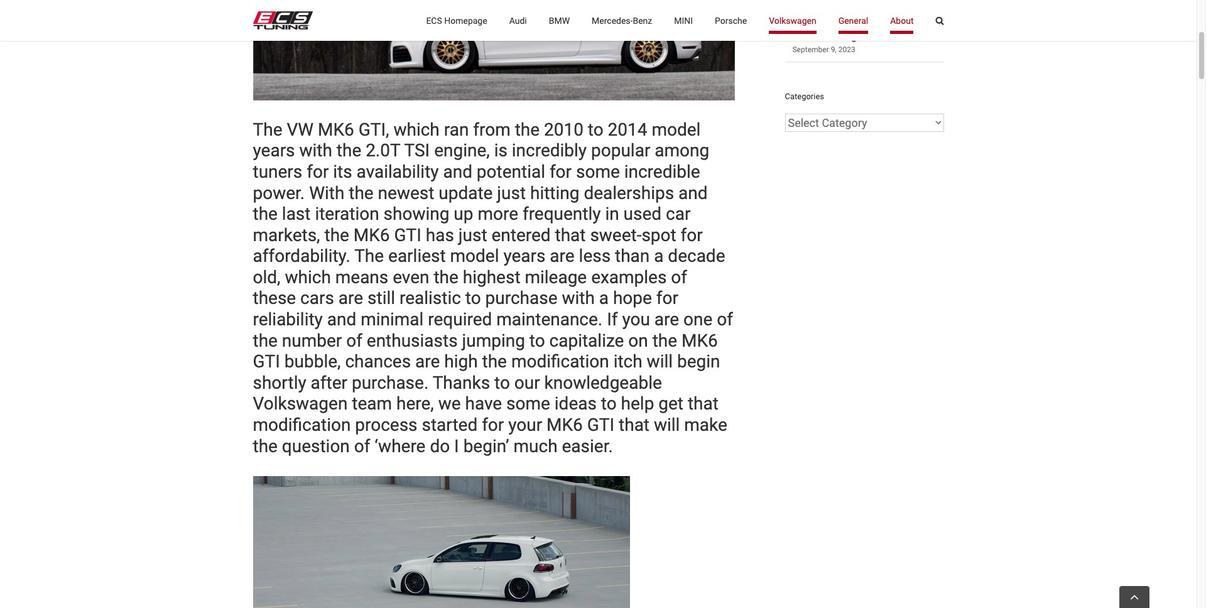 Task type: vqa. For each thing, say whether or not it's contained in the screenshot.
3rd ',' from right
no



Task type: locate. For each thing, give the bounding box(es) containing it.
is
[[494, 140, 508, 161]]

incredibly
[[512, 140, 587, 161]]

volkswagen inside the vw mk6 gti, which ran from the 2010 to 2014 model years with the 2.0t tsi engine, is incredibly popular among tuners for its availability and potential for some incredible power. with the newest update just hitting dealerships and the last iteration showing up more frequently in used car markets, the mk6 gti has just entered that sweet-spot for affordability. the earliest model years are less than a decade old, which means even the highest mileage examples of these cars are still realistic to purchase with a hope for reliability and minimal required maintenance. if you are one of the number of enthusiasts jumping to capitalize on the mk6 gti bubble, chances are high the modification itch will begin shortly after purchase. thanks to our knowledgeable volkswagen team here, we have some ideas to help get that modification process started for your mk6 gti that will make the question of 'where do i begin' much easier.
[[253, 394, 348, 414]]

the
[[793, 12, 812, 25], [253, 119, 282, 140], [355, 246, 384, 267]]

mileage
[[525, 267, 587, 288]]

0 horizontal spatial modification
[[253, 415, 351, 436]]

availability
[[357, 161, 439, 182]]

that up make
[[688, 394, 719, 414]]

porsche link
[[715, 0, 747, 41]]

volkswagen down shortly
[[253, 394, 348, 414]]

much
[[514, 436, 558, 457]]

2 vertical spatial that
[[619, 415, 650, 436]]

chances
[[345, 351, 411, 372]]

the up realistic
[[434, 267, 459, 288]]

program
[[834, 29, 877, 42]]

are right you
[[655, 309, 679, 330]]

your
[[509, 415, 542, 436]]

the up iteration
[[349, 183, 374, 203]]

0 vertical spatial model
[[652, 119, 701, 140]]

0 vertical spatial modification
[[511, 351, 609, 372]]

modification down capitalize
[[511, 351, 609, 372]]

that
[[555, 225, 586, 246], [688, 394, 719, 414], [619, 415, 650, 436]]

0 vertical spatial that
[[555, 225, 586, 246]]

popular
[[591, 140, 651, 161]]

1 vertical spatial with
[[562, 288, 595, 309]]

years down entered
[[504, 246, 546, 267]]

the inside the ecs tuning influencer & affiliate program september 9, 2023
[[793, 12, 812, 25]]

1 horizontal spatial which
[[394, 119, 440, 140]]

for up hitting
[[550, 161, 572, 182]]

model
[[652, 119, 701, 140], [450, 246, 499, 267]]

hitting
[[530, 183, 580, 203]]

1 vertical spatial years
[[504, 246, 546, 267]]

0 horizontal spatial volkswagen
[[253, 394, 348, 414]]

the ecs tuning influencer & affiliate program link
[[793, 12, 934, 42]]

0 vertical spatial with
[[299, 140, 332, 161]]

mercedes-benz link
[[592, 0, 652, 41]]

for
[[307, 161, 329, 182], [550, 161, 572, 182], [681, 225, 703, 246], [657, 288, 679, 309], [482, 415, 504, 436]]

which down affordability.
[[285, 267, 331, 288]]

2 vertical spatial and
[[327, 309, 357, 330]]

mercedes-benz
[[592, 15, 652, 25]]

and
[[443, 161, 473, 182], [679, 183, 708, 203], [327, 309, 357, 330]]

process
[[355, 415, 418, 436]]

gti up shortly
[[253, 351, 280, 372]]

0 horizontal spatial the
[[253, 119, 282, 140]]

2 horizontal spatial that
[[688, 394, 719, 414]]

0 horizontal spatial which
[[285, 267, 331, 288]]

benz
[[633, 15, 652, 25]]

are down enthusiasts
[[415, 351, 440, 372]]

some down our
[[507, 394, 550, 414]]

started
[[422, 415, 478, 436]]

2 vertical spatial gti
[[587, 415, 615, 436]]

on
[[629, 330, 648, 351]]

'where
[[375, 436, 426, 457]]

of
[[671, 267, 688, 288], [717, 309, 733, 330], [346, 330, 363, 351], [354, 436, 370, 457]]

1 horizontal spatial modification
[[511, 351, 609, 372]]

the down iteration
[[325, 225, 349, 246]]

knowledgeable
[[545, 373, 662, 393]]

old,
[[253, 267, 281, 288]]

a up the if
[[599, 288, 609, 309]]

1 horizontal spatial ecs
[[815, 12, 835, 25]]

some down popular
[[576, 161, 620, 182]]

ecs
[[815, 12, 835, 25], [426, 15, 442, 25]]

the right on
[[653, 330, 678, 351]]

hope
[[613, 288, 652, 309]]

thanks
[[433, 373, 490, 393]]

0 horizontal spatial and
[[327, 309, 357, 330]]

0 horizontal spatial some
[[507, 394, 550, 414]]

categories
[[785, 91, 825, 101]]

0 horizontal spatial gti
[[253, 351, 280, 372]]

a
[[654, 246, 664, 267], [599, 288, 609, 309]]

1 horizontal spatial that
[[619, 415, 650, 436]]

1 vertical spatial a
[[599, 288, 609, 309]]

and down cars
[[327, 309, 357, 330]]

gti up easier.
[[587, 415, 615, 436]]

do
[[430, 436, 450, 457]]

1 horizontal spatial and
[[443, 161, 473, 182]]

reliability
[[253, 309, 323, 330]]

1 vertical spatial volkswagen
[[253, 394, 348, 414]]

to down maintenance.
[[530, 330, 545, 351]]

1 horizontal spatial with
[[562, 288, 595, 309]]

entered
[[492, 225, 551, 246]]

for right hope
[[657, 288, 679, 309]]

0 vertical spatial a
[[654, 246, 664, 267]]

gti,
[[359, 119, 389, 140]]

the left vw
[[253, 119, 282, 140]]

the left question
[[253, 436, 278, 457]]

make
[[685, 415, 728, 436]]

than
[[615, 246, 650, 267]]

porsche
[[715, 15, 747, 25]]

2 horizontal spatial and
[[679, 183, 708, 203]]

0 vertical spatial years
[[253, 140, 295, 161]]

with down mileage
[[562, 288, 595, 309]]

0 vertical spatial which
[[394, 119, 440, 140]]

which up tsi
[[394, 119, 440, 140]]

gti down the showing
[[394, 225, 422, 246]]

with down vw
[[299, 140, 332, 161]]

will down on
[[647, 351, 673, 372]]

that down help
[[619, 415, 650, 436]]

begin
[[677, 351, 721, 372]]

i
[[454, 436, 459, 457]]

1 vertical spatial the
[[253, 119, 282, 140]]

the up affiliate
[[793, 12, 812, 25]]

1 vertical spatial model
[[450, 246, 499, 267]]

examples
[[591, 267, 667, 288]]

incredible
[[624, 161, 700, 182]]

the down power.
[[253, 204, 278, 224]]

volkswagen up affiliate
[[769, 15, 817, 25]]

modification up question
[[253, 415, 351, 436]]

minimal
[[361, 309, 424, 330]]

1 vertical spatial that
[[688, 394, 719, 414]]

the up its
[[337, 140, 362, 161]]

general link
[[839, 0, 869, 41]]

will down get
[[654, 415, 680, 436]]

realistic
[[400, 288, 461, 309]]

just down up on the left top of page
[[459, 225, 487, 246]]

0 horizontal spatial with
[[299, 140, 332, 161]]

ecs homepage
[[426, 15, 487, 25]]

number
[[282, 330, 342, 351]]

general
[[839, 15, 869, 25]]

1 vertical spatial gti
[[253, 351, 280, 372]]

1 horizontal spatial years
[[504, 246, 546, 267]]

just down potential
[[497, 183, 526, 203]]

a down spot
[[654, 246, 664, 267]]

that down 'frequently'
[[555, 225, 586, 246]]

of down decade
[[671, 267, 688, 288]]

purchase
[[486, 288, 558, 309]]

model up highest
[[450, 246, 499, 267]]

are down means
[[339, 288, 363, 309]]

and down 'engine,'
[[443, 161, 473, 182]]

model up among
[[652, 119, 701, 140]]

mk6
[[318, 119, 354, 140], [354, 225, 390, 246], [682, 330, 718, 351], [547, 415, 583, 436]]

markets,
[[253, 225, 320, 246]]

1 horizontal spatial just
[[497, 183, 526, 203]]

0 vertical spatial volkswagen
[[769, 15, 817, 25]]

mk6 down ideas
[[547, 415, 583, 436]]

with
[[299, 140, 332, 161], [562, 288, 595, 309]]

2 horizontal spatial the
[[793, 12, 812, 25]]

0 vertical spatial the
[[793, 12, 812, 25]]

cars
[[300, 288, 334, 309]]

bmw link
[[549, 0, 570, 41]]

about link
[[891, 0, 914, 41]]

years up tuners
[[253, 140, 295, 161]]

last
[[282, 204, 311, 224]]

of down 'process'
[[354, 436, 370, 457]]

0 vertical spatial gti
[[394, 225, 422, 246]]

1 horizontal spatial model
[[652, 119, 701, 140]]

for up decade
[[681, 225, 703, 246]]

the up means
[[355, 246, 384, 267]]

0 vertical spatial just
[[497, 183, 526, 203]]

of up chances
[[346, 330, 363, 351]]

2 vertical spatial the
[[355, 246, 384, 267]]

engine,
[[434, 140, 490, 161]]

the
[[515, 119, 540, 140], [337, 140, 362, 161], [349, 183, 374, 203], [253, 204, 278, 224], [325, 225, 349, 246], [434, 267, 459, 288], [253, 330, 278, 351], [653, 330, 678, 351], [482, 351, 507, 372], [253, 436, 278, 457]]

and up car
[[679, 183, 708, 203]]

car
[[666, 204, 691, 224]]

1 vertical spatial just
[[459, 225, 487, 246]]

1 vertical spatial which
[[285, 267, 331, 288]]

ecs left homepage at left
[[426, 15, 442, 25]]

sweet-
[[590, 225, 642, 246]]

1 horizontal spatial some
[[576, 161, 620, 182]]

dealerships
[[584, 183, 674, 203]]

some
[[576, 161, 620, 182], [507, 394, 550, 414]]

0 horizontal spatial that
[[555, 225, 586, 246]]

ecs up affiliate
[[815, 12, 835, 25]]

1 horizontal spatial a
[[654, 246, 664, 267]]

1 vertical spatial some
[[507, 394, 550, 414]]



Task type: describe. For each thing, give the bounding box(es) containing it.
of right one
[[717, 309, 733, 330]]

0 vertical spatial will
[[647, 351, 673, 372]]

capitalize
[[550, 330, 624, 351]]

are up mileage
[[550, 246, 575, 267]]

these
[[253, 288, 296, 309]]

2010
[[544, 119, 584, 140]]

means
[[335, 267, 389, 288]]

mini link
[[674, 0, 693, 41]]

get
[[659, 394, 684, 414]]

among
[[655, 140, 710, 161]]

to up required
[[466, 288, 481, 309]]

1 vertical spatial will
[[654, 415, 680, 436]]

with
[[309, 183, 345, 203]]

begin'
[[464, 436, 509, 457]]

to left 2014 at the top right of the page
[[588, 119, 604, 140]]

0 horizontal spatial just
[[459, 225, 487, 246]]

used
[[624, 204, 662, 224]]

for up begin'
[[482, 415, 504, 436]]

maintenance.
[[497, 309, 603, 330]]

more
[[478, 204, 518, 224]]

ecs inside the ecs tuning influencer & affiliate program september 9, 2023
[[815, 12, 835, 25]]

we
[[438, 394, 461, 414]]

here,
[[397, 394, 434, 414]]

high
[[444, 351, 478, 372]]

jumping
[[462, 330, 525, 351]]

2014
[[608, 119, 648, 140]]

vw
[[287, 119, 314, 140]]

if
[[607, 309, 618, 330]]

2.0t
[[366, 140, 400, 161]]

vw_mk6_golf_r_1 image
[[253, 0, 735, 100]]

ecs homepage link
[[426, 0, 487, 41]]

0 horizontal spatial a
[[599, 288, 609, 309]]

update
[[439, 183, 493, 203]]

bmw
[[549, 15, 570, 25]]

our
[[515, 373, 540, 393]]

0 horizontal spatial years
[[253, 140, 295, 161]]

affiliate
[[793, 29, 831, 42]]

after
[[311, 373, 348, 393]]

audi link
[[509, 0, 527, 41]]

ideas
[[555, 394, 597, 414]]

1 horizontal spatial the
[[355, 246, 384, 267]]

1 vertical spatial modification
[[253, 415, 351, 436]]

influencer
[[874, 12, 924, 25]]

iteration
[[315, 204, 379, 224]]

tuning
[[838, 12, 872, 25]]

showing
[[384, 204, 450, 224]]

have
[[465, 394, 502, 414]]

easier.
[[562, 436, 613, 457]]

1 horizontal spatial gti
[[394, 225, 422, 246]]

its
[[333, 161, 352, 182]]

1 vertical spatial and
[[679, 183, 708, 203]]

from
[[473, 119, 511, 140]]

1 horizontal spatial volkswagen
[[769, 15, 817, 25]]

2 horizontal spatial gti
[[587, 415, 615, 436]]

power.
[[253, 183, 305, 203]]

&
[[927, 12, 934, 25]]

affordability.
[[253, 246, 351, 267]]

even
[[393, 267, 430, 288]]

the down "reliability"
[[253, 330, 278, 351]]

frequently
[[523, 204, 601, 224]]

mini
[[674, 15, 693, 25]]

the ecs tuning influencer & affiliate program section
[[785, 0, 944, 160]]

0 horizontal spatial model
[[450, 246, 499, 267]]

the up incredibly
[[515, 119, 540, 140]]

ran
[[444, 119, 469, 140]]

bubble,
[[285, 351, 341, 372]]

ecs tuning logo image
[[253, 11, 313, 30]]

tsi
[[404, 140, 430, 161]]

tuners
[[253, 161, 302, 182]]

mk6 up begin
[[682, 330, 718, 351]]

0 vertical spatial some
[[576, 161, 620, 182]]

purchase.
[[352, 373, 429, 393]]

0 vertical spatial and
[[443, 161, 473, 182]]

mk6 down iteration
[[354, 225, 390, 246]]

2023
[[839, 45, 856, 54]]

the for the ecs tuning influencer & affiliate program september 9, 2023
[[793, 12, 812, 25]]

less
[[579, 246, 611, 267]]

the down jumping
[[482, 351, 507, 372]]

earliest
[[388, 246, 446, 267]]

up
[[454, 204, 474, 224]]

9,
[[831, 45, 837, 54]]

you
[[622, 309, 650, 330]]

audi
[[509, 15, 527, 25]]

shortly
[[253, 373, 306, 393]]

the ecs tuning influencer & affiliate program september 9, 2023
[[793, 12, 934, 54]]

volkswagen link
[[769, 0, 817, 41]]

required
[[428, 309, 492, 330]]

newest
[[378, 183, 434, 203]]

to left our
[[495, 373, 510, 393]]

question
[[282, 436, 350, 457]]

in
[[605, 204, 619, 224]]

0 horizontal spatial ecs
[[426, 15, 442, 25]]

for up with
[[307, 161, 329, 182]]

about
[[891, 15, 914, 25]]

the for the vw mk6 gti, which ran from the 2010 to 2014 model years with the 2.0t tsi engine, is incredibly popular among tuners for its availability and potential for some incredible power. with the newest update just hitting dealerships and the last iteration showing up more frequently in used car markets, the mk6 gti has just entered that sweet-spot for affordability. the earliest model years are less than a decade old, which means even the highest mileage examples of these cars are still realistic to purchase with a hope for reliability and minimal required maintenance. if you are one of the number of enthusiasts jumping to capitalize on the mk6 gti bubble, chances are high the modification itch will begin shortly after purchase. thanks to our knowledgeable volkswagen team here, we have some ideas to help get that modification process started for your mk6 gti that will make the question of 'where do i begin' much easier.
[[253, 119, 282, 140]]

still
[[368, 288, 395, 309]]

mk6 right vw
[[318, 119, 354, 140]]

to down the knowledgeable
[[601, 394, 617, 414]]

has
[[426, 225, 454, 246]]

decade
[[668, 246, 726, 267]]

homepage
[[444, 15, 487, 25]]

the vw mk6 gti, which ran from the 2010 to 2014 model years with the 2.0t tsi engine, is incredibly popular among tuners for its availability and potential for some incredible power. with the newest update just hitting dealerships and the last iteration showing up more frequently in used car markets, the mk6 gti has just entered that sweet-spot for affordability. the earliest model years are less than a decade old, which means even the highest mileage examples of these cars are still realistic to purchase with a hope for reliability and minimal required maintenance. if you are one of the number of enthusiasts jumping to capitalize on the mk6 gti bubble, chances are high the modification itch will begin shortly after purchase. thanks to our knowledgeable volkswagen team here, we have some ideas to help get that modification process started for your mk6 gti that will make the question of 'where do i begin' much easier.
[[253, 119, 733, 457]]



